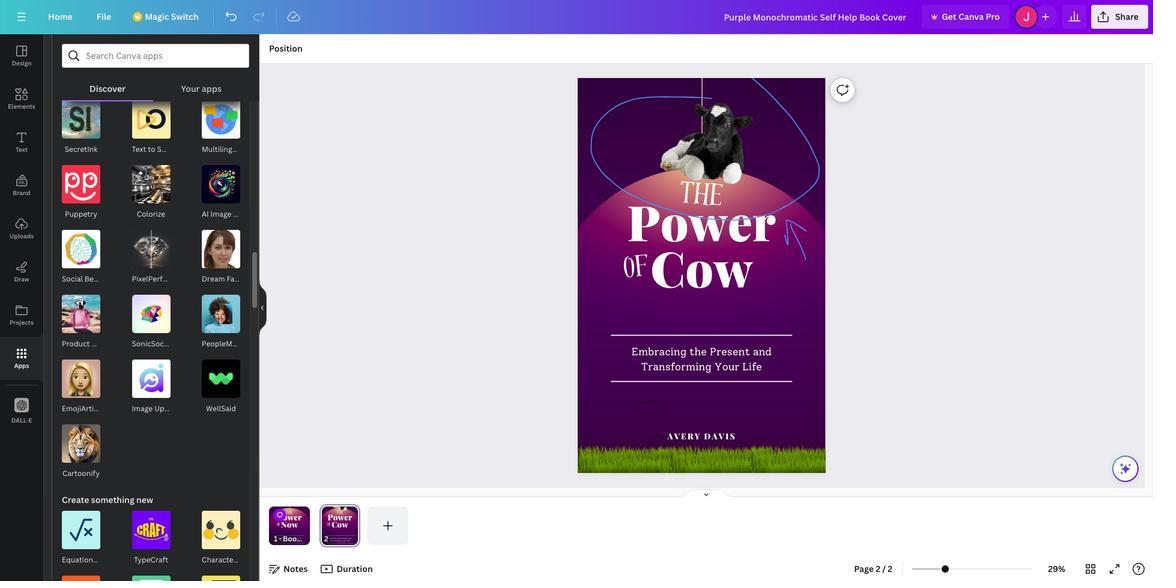 Task type: locate. For each thing, give the bounding box(es) containing it.
1 horizontal spatial present
[[710, 346, 751, 359]]

1 vertical spatial transforming
[[280, 540, 291, 543]]

multilingual
[[202, 144, 243, 154]]

1 horizontal spatial embracing the present and transforming your life
[[632, 346, 772, 373]]

sonicsocial
[[132, 339, 172, 349]]

create
[[62, 495, 89, 506]]

discover button
[[62, 68, 153, 100]]

0 horizontal spatial embracing the present and transforming your life
[[278, 538, 301, 543]]

1 horizontal spatial power
[[628, 189, 777, 254]]

of inside of the
[[276, 521, 281, 530]]

page 2 / 2
[[855, 564, 893, 575]]

0 vertical spatial your
[[181, 83, 200, 94]]

1 horizontal spatial text
[[132, 144, 146, 154]]

your apps button
[[153, 68, 249, 100]]

1 horizontal spatial your
[[292, 540, 296, 543]]

transforming up the display
[[642, 361, 712, 373]]

image
[[211, 209, 232, 219], [132, 404, 153, 414]]

projects button
[[0, 294, 43, 337]]

dm
[[641, 401, 645, 404]]

1 vertical spatial your
[[715, 361, 740, 373]]

0 horizontal spatial image
[[132, 404, 153, 414]]

0 horizontal spatial of
[[276, 521, 281, 530]]

cartoonify
[[63, 469, 100, 479]]

embracing up the display
[[632, 346, 687, 359]]

1 vertical spatial embracing
[[278, 538, 287, 540]]

get canva pro
[[942, 11, 1001, 22]]

0 vertical spatial image
[[211, 209, 232, 219]]

0 vertical spatial embracing
[[632, 346, 687, 359]]

0 vertical spatial power
[[628, 189, 777, 254]]

and
[[754, 346, 772, 359], [298, 538, 301, 540]]

brand
[[13, 189, 30, 197]]

image left upscaler
[[132, 404, 153, 414]]

draw button
[[0, 251, 43, 294]]

text inside button
[[16, 145, 28, 154]]

embracing down now
[[278, 538, 287, 540]]

character
[[202, 555, 236, 566]]

duration button
[[318, 560, 378, 579]]

secretink
[[65, 144, 98, 154]]

0 horizontal spatial 2
[[876, 564, 881, 575]]

1 vertical spatial of
[[276, 521, 281, 530]]

position
[[269, 43, 303, 54]]

2 right /
[[888, 564, 893, 575]]

design
[[12, 59, 32, 67]]

your inside button
[[181, 83, 200, 94]]

0 horizontal spatial text
[[16, 145, 28, 154]]

switch
[[171, 11, 199, 22]]

dream
[[202, 274, 225, 284]]

ai image gen
[[202, 209, 247, 219]]

0 vertical spatial transforming
[[642, 361, 712, 373]]

text up brand button
[[16, 145, 28, 154]]

main menu bar
[[0, 0, 1154, 34]]

the
[[678, 171, 725, 224], [690, 346, 708, 359], [286, 509, 293, 518], [288, 538, 291, 540]]

0 vertical spatial life
[[743, 361, 763, 373]]

2 horizontal spatial your
[[715, 361, 740, 373]]

1 vertical spatial image
[[132, 404, 153, 414]]

notes
[[284, 564, 308, 575]]

life
[[743, 361, 763, 373], [296, 540, 300, 543]]

embracing the present and transforming your life
[[632, 346, 772, 373], [278, 538, 301, 543]]

power now
[[277, 512, 302, 530]]

0 horizontal spatial power
[[277, 512, 302, 523]]

pro
[[987, 11, 1001, 22]]

1 vertical spatial present
[[291, 538, 298, 540]]

0 vertical spatial and
[[754, 346, 772, 359]]

0 vertical spatial embracing the present and transforming your life
[[632, 346, 772, 373]]

transforming
[[642, 361, 712, 373], [280, 540, 291, 543]]

1 horizontal spatial 2
[[888, 564, 893, 575]]

product
[[62, 339, 90, 349]]

text left to
[[132, 144, 146, 154]]

magic switch
[[145, 11, 199, 22]]

of
[[622, 244, 652, 296], [276, 521, 281, 530]]

1 horizontal spatial and
[[754, 346, 772, 359]]

0 horizontal spatial and
[[298, 538, 301, 540]]

power
[[628, 189, 777, 254], [277, 512, 302, 523]]

Search Canva apps search field
[[86, 44, 225, 67]]

2 2 from the left
[[888, 564, 893, 575]]

1 vertical spatial embracing the present and transforming your life
[[278, 538, 301, 543]]

1 horizontal spatial transforming
[[642, 361, 712, 373]]

draw
[[14, 275, 29, 284]]

1 horizontal spatial image
[[211, 209, 232, 219]]

1 horizontal spatial life
[[743, 361, 763, 373]]

text for text to speech
[[132, 144, 146, 154]]

1 vertical spatial life
[[296, 540, 300, 543]]

elements
[[8, 102, 35, 111]]

builder
[[238, 555, 263, 566]]

to
[[148, 144, 155, 154]]

image upscaler
[[132, 404, 185, 414]]

get
[[942, 11, 957, 22]]

text
[[132, 144, 146, 154], [16, 145, 28, 154]]

power cow
[[628, 189, 777, 300]]

1 horizontal spatial embracing
[[632, 346, 687, 359]]

apps button
[[0, 337, 43, 380]]

0 horizontal spatial your
[[181, 83, 200, 94]]

brand button
[[0, 164, 43, 207]]

2
[[876, 564, 881, 575], [888, 564, 893, 575]]

face
[[227, 274, 243, 284]]

social bellow
[[62, 274, 108, 284]]

transforming down now
[[280, 540, 291, 543]]

magic switch button
[[126, 5, 208, 29]]

2 left /
[[876, 564, 881, 575]]

dall·e
[[11, 416, 32, 425]]

1 horizontal spatial of
[[622, 244, 652, 296]]

1 vertical spatial and
[[298, 538, 301, 540]]

1 vertical spatial power
[[277, 512, 302, 523]]

image right ai
[[211, 209, 232, 219]]

0 vertical spatial of
[[622, 244, 652, 296]]

upscaler
[[155, 404, 185, 414]]

puppetry
[[65, 209, 97, 219]]

your
[[181, 83, 200, 94], [715, 361, 740, 373], [292, 540, 296, 543]]



Task type: describe. For each thing, give the bounding box(es) containing it.
uploads
[[10, 232, 34, 240]]

of for of the
[[276, 521, 281, 530]]

now
[[281, 520, 298, 530]]

dream face
[[202, 274, 243, 284]]

character builder
[[202, 555, 263, 566]]

bellow
[[85, 274, 108, 284]]

position button
[[264, 39, 308, 58]]

29%
[[1049, 564, 1066, 575]]

emojiartist
[[62, 404, 100, 414]]

typecraft
[[134, 555, 168, 566]]

pixelperfect
[[132, 274, 174, 284]]

magic
[[145, 11, 169, 22]]

side panel tab list
[[0, 34, 43, 433]]

0 vertical spatial present
[[710, 346, 751, 359]]

home link
[[38, 5, 82, 29]]

0 horizontal spatial embracing
[[278, 538, 287, 540]]

Page title text field
[[334, 534, 339, 546]]

get canva pro button
[[923, 5, 1010, 29]]

power for cow
[[628, 189, 777, 254]]

avery
[[668, 431, 702, 442]]

page 2 / 2 button
[[850, 560, 898, 579]]

studio
[[92, 339, 114, 349]]

text to speech
[[132, 144, 183, 154]]

canva assistant image
[[1119, 462, 1133, 477]]

serif
[[645, 401, 651, 404]]

of for of
[[622, 244, 652, 296]]

davis
[[705, 431, 737, 442]]

colorize
[[137, 209, 165, 219]]

gen
[[233, 209, 247, 219]]

product studio
[[62, 339, 114, 349]]

new
[[136, 495, 153, 506]]

notes button
[[264, 560, 313, 579]]

create something new
[[62, 495, 153, 506]]

text for text
[[16, 145, 28, 154]]

something
[[91, 495, 134, 506]]

text button
[[0, 121, 43, 164]]

uploads button
[[0, 207, 43, 251]]

hide image
[[259, 279, 267, 337]]

(beta)
[[98, 555, 119, 566]]

discover
[[90, 83, 126, 94]]

1 2 from the left
[[876, 564, 881, 575]]

share button
[[1092, 5, 1149, 29]]

of the
[[276, 509, 293, 530]]

speech
[[157, 144, 183, 154]]

page
[[855, 564, 874, 575]]

elements button
[[0, 78, 43, 121]]

the inside of the
[[286, 509, 293, 518]]

equations (beta)
[[62, 555, 119, 566]]

duration
[[337, 564, 373, 575]]

/
[[883, 564, 886, 575]]

page 2 image
[[320, 507, 361, 546]]

projects
[[10, 319, 34, 327]]

dm serif display
[[641, 401, 661, 404]]

apps
[[14, 362, 29, 370]]

0 horizontal spatial present
[[291, 538, 298, 540]]

Design title text field
[[715, 5, 918, 29]]

hide pages image
[[678, 489, 736, 499]]

power for now
[[277, 512, 302, 523]]

dall·e button
[[0, 390, 43, 433]]

file
[[97, 11, 111, 22]]

display
[[652, 401, 661, 404]]

canva
[[959, 11, 985, 22]]

wellsaid
[[206, 404, 236, 414]]

0 horizontal spatial transforming
[[280, 540, 291, 543]]

social
[[62, 274, 83, 284]]

apps
[[202, 83, 222, 94]]

0 horizontal spatial life
[[296, 540, 300, 543]]

home
[[48, 11, 73, 22]]

avery davis
[[668, 431, 737, 442]]

2 vertical spatial your
[[292, 540, 296, 543]]

29% button
[[1038, 560, 1077, 579]]

design button
[[0, 34, 43, 78]]

ai
[[202, 209, 209, 219]]

share
[[1116, 11, 1139, 22]]

peoplemaker
[[202, 339, 247, 349]]

cow
[[651, 235, 754, 300]]

file button
[[87, 5, 121, 29]]

equations
[[62, 555, 97, 566]]

your apps
[[181, 83, 222, 94]]



Task type: vqa. For each thing, say whether or not it's contained in the screenshot.
Typecraft
yes



